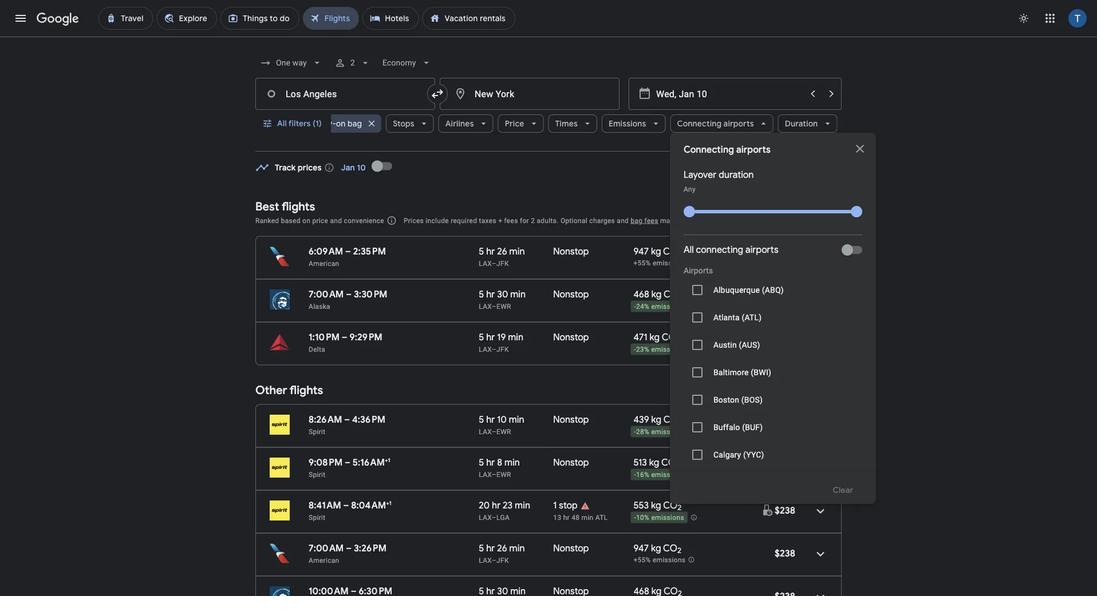 Task type: vqa. For each thing, say whether or not it's contained in the screenshot.
the an
no



Task type: describe. For each thing, give the bounding box(es) containing it.
spirit for 9:08 pm
[[309, 471, 326, 479]]

468 kg co 2 -24% emissions
[[634, 289, 684, 311]]

5 for 3:26 pm
[[479, 543, 484, 555]]

calgary (yyc)
[[714, 451, 764, 460]]

hr for 3:26 pm
[[486, 543, 495, 555]]

5 hr 19 min lax – jfk
[[479, 332, 524, 354]]

none search field containing connecting airports
[[255, 49, 876, 597]]

$213
[[777, 462, 796, 474]]

convenience
[[344, 217, 384, 225]]

all connecting airports
[[684, 244, 779, 256]]

– inside 5 hr 30 min lax – ewr
[[492, 303, 497, 311]]

ewr for 30
[[497, 303, 511, 311]]

-23% emissions
[[634, 346, 684, 354]]

duration
[[785, 119, 818, 129]]

ewr for 8
[[497, 471, 511, 479]]

connecting airports inside popup button
[[677, 119, 754, 129]]

filters
[[289, 119, 311, 129]]

calgary
[[714, 451, 741, 460]]

required
[[451, 217, 477, 225]]

nonstop for 2:35 pm
[[554, 246, 589, 257]]

for
[[520, 217, 529, 225]]

Arrival time: 2:35 PM. text field
[[353, 246, 386, 257]]

total duration 5 hr 8 min. element
[[479, 457, 554, 471]]

emissions down 553 kg co 2
[[652, 515, 684, 523]]

2 for 9:29 pm
[[676, 335, 680, 345]]

atl
[[596, 514, 608, 522]]

- inside 468 kg co 2 -24% emissions
[[634, 303, 636, 311]]

other
[[255, 384, 287, 398]]

sort by:
[[794, 215, 824, 226]]

+ for 20
[[386, 500, 389, 507]]

atlanta (atl)
[[714, 313, 762, 323]]

26 for 3:26 pm
[[497, 543, 507, 555]]

co for 5:16 am
[[662, 457, 676, 469]]

1 stop flight. element
[[554, 500, 578, 514]]

19
[[497, 332, 506, 343]]

2 inside popup button
[[350, 58, 355, 68]]

all filters (1) button
[[255, 110, 331, 137]]

Arrival time: 9:29 PM. text field
[[350, 332, 382, 343]]

1 inside popup button
[[307, 119, 310, 129]]

(atl)
[[742, 313, 762, 323]]

Departure text field
[[656, 78, 803, 109]]

8
[[497, 457, 502, 469]]

leaves los angeles international airport at 1:10 pm on wednesday, january 10 and arrives at john f. kennedy international airport at 9:29 pm on wednesday, january 10. element
[[309, 332, 382, 343]]

– down lga
[[492, 557, 497, 565]]

9:08 pm
[[309, 457, 343, 469]]

2 for 2:35 pm
[[678, 249, 682, 259]]

5 hr 30 min lax – ewr
[[479, 289, 526, 311]]

kg for 9:29 pm
[[650, 332, 660, 343]]

any
[[684, 186, 696, 194]]

alaska
[[309, 303, 330, 311]]

– inside 7:00 am – 3:26 pm american
[[346, 543, 352, 555]]

departure time: 7:00 am. text field for 3:26 pm
[[309, 543, 344, 555]]

26 for 2:35 pm
[[497, 246, 507, 257]]

30
[[497, 289, 508, 300]]

- for 439
[[634, 429, 636, 437]]

leaves los angeles international airport at 7:00 am on wednesday, january 10 and arrives at newark liberty international airport at 3:30 pm on wednesday, january 10. element
[[309, 289, 388, 300]]

connecting
[[696, 244, 744, 256]]

947 for 3:26 pm
[[634, 543, 649, 555]]

1 fees from the left
[[504, 217, 518, 225]]

– left 5:16 am
[[345, 457, 350, 469]]

on for carry-
[[336, 119, 345, 129]]

layover
[[684, 169, 717, 181]]

baltimore
[[714, 368, 749, 377]]

nonstop for 3:30 pm
[[554, 289, 589, 300]]

Arrival time: 8:04 AM on  Thursday, January 11. text field
[[351, 500, 392, 512]]

leaves los angeles international airport at 10:00 am on wednesday, january 10 and arrives at newark liberty international airport at 6:30 pm on wednesday, january 10. element
[[309, 586, 393, 597]]

date grid
[[708, 166, 743, 176]]

date
[[708, 166, 726, 176]]

min for 8:04 am
[[515, 500, 530, 512]]

5 hr 26 min lax – jfk for 3:26 pm
[[479, 543, 525, 565]]

+ for 5
[[385, 457, 388, 464]]

$238 for 3:26 pm
[[775, 548, 796, 560]]

emissions
[[609, 119, 646, 129]]

-10% emissions
[[634, 515, 684, 523]]

stops button
[[386, 110, 434, 137]]

all for all filters (1)
[[277, 119, 287, 129]]

leaves los angeles international airport at 7:00 am on wednesday, january 10 and arrives at john f. kennedy international airport at 3:26 pm on wednesday, january 10. element
[[309, 543, 387, 555]]

– inside 1:10 pm – 9:29 pm delta
[[342, 332, 348, 343]]

5 for 4:36 pm
[[479, 414, 484, 426]]

find the best price region
[[255, 153, 842, 191]]

– inside 5 hr 8 min lax – ewr
[[492, 471, 497, 479]]

lax for 3:26 pm
[[479, 557, 492, 565]]

bag fees button
[[631, 217, 659, 225]]

prices
[[404, 217, 424, 225]]

nonstop flight. element for 9:29 pm
[[554, 332, 589, 345]]

emissions down 439 kg co 2
[[652, 429, 684, 437]]

(abq)
[[762, 286, 784, 295]]

20
[[479, 500, 490, 512]]

hr for 4:36 pm
[[486, 414, 495, 426]]

total duration 5 hr 10 min. element
[[479, 414, 554, 428]]

10 inside 5 hr 10 min lax – ewr
[[497, 414, 507, 426]]

513 kg co 2
[[634, 457, 680, 470]]

468
[[634, 289, 650, 300]]

hr for 3:30 pm
[[486, 289, 495, 300]]

Arrival time: 5:16 AM on  Thursday, January 11. text field
[[353, 457, 391, 469]]

1 vertical spatial airports
[[737, 144, 771, 156]]

1 and from the left
[[330, 217, 342, 225]]

airlines button
[[438, 110, 493, 137]]

8:26 am – 4:36 pm spirit
[[309, 414, 386, 436]]

close dialog image
[[853, 142, 867, 156]]

carry-
[[312, 119, 336, 129]]

Arrival time: 3:26 PM. text field
[[354, 543, 387, 555]]

price
[[505, 119, 524, 129]]

– inside 5 hr 10 min lax – ewr
[[492, 428, 497, 436]]

min for 9:29 pm
[[508, 332, 524, 343]]

2 button
[[330, 49, 376, 77]]

439 kg co 2
[[634, 414, 682, 427]]

+55% for 3:26 pm
[[634, 557, 651, 565]]

5 hr 10 min lax – ewr
[[479, 414, 524, 436]]

sort by: button
[[789, 210, 842, 231]]

439
[[634, 414, 649, 426]]

flight details. leaves los angeles international airport at 8:41 am on wednesday, january 10 and arrives at laguardia airport at 8:04 am on thursday, january 11. image
[[807, 498, 835, 526]]

6:09 am
[[309, 246, 343, 257]]

min for 5:16 am
[[505, 457, 520, 469]]

1 carry-on bag
[[307, 119, 362, 129]]

4:36 pm
[[352, 414, 386, 426]]

albuquerque
[[714, 286, 760, 295]]

(buf)
[[742, 423, 763, 432]]

connecting inside connecting airports popup button
[[677, 119, 722, 129]]

passenger assistance button
[[697, 217, 767, 225]]

min for 2:35 pm
[[510, 246, 525, 257]]

apply.
[[676, 217, 695, 225]]

Departure time: 6:09 AM. text field
[[309, 246, 343, 257]]

13 hr 48 min atl
[[554, 514, 608, 522]]

5:16 am
[[353, 457, 385, 469]]

Departure time: 1:10 PM. text field
[[309, 332, 340, 343]]

ewr for 10
[[497, 428, 511, 436]]

airlines
[[445, 119, 474, 129]]

947 kg co 2 for 2:35 pm
[[634, 246, 682, 259]]

leaves los angeles international airport at 6:09 am on wednesday, january 10 and arrives at john f. kennedy international airport at 2:35 pm on wednesday, january 10. element
[[309, 246, 386, 257]]

atlanta
[[714, 313, 740, 323]]

emissions up 468 kg co 2 -24% emissions
[[653, 260, 686, 268]]

3 $238 from the top
[[775, 505, 796, 517]]

departure time: 7:00 am. text field for 3:30 pm
[[309, 289, 344, 300]]

2 total duration 5 hr 30 min. element from the top
[[479, 586, 554, 597]]

austin
[[714, 341, 737, 350]]

(1)
[[313, 119, 322, 129]]

5 inside 5 hr 8 min lax – ewr
[[479, 457, 484, 469]]

loading results progress bar
[[0, 37, 1098, 39]]

471 kg co 2
[[634, 332, 680, 345]]

1 inside 9:08 pm – 5:16 am + 1
[[388, 457, 391, 464]]

20 hr 23 min lax – lga
[[479, 500, 530, 522]]

times
[[555, 119, 578, 129]]

2 vertical spatial airports
[[746, 244, 779, 256]]

+55% for 2:35 pm
[[634, 260, 651, 268]]

nonstop for 9:29 pm
[[554, 332, 589, 343]]

2 for 3:26 pm
[[678, 547, 682, 556]]

spirit inside "8:26 am – 4:36 pm spirit"
[[309, 428, 326, 436]]

co inside 468 kg co 2 -24% emissions
[[664, 289, 678, 300]]

238 us dollars text field containing $238
[[775, 505, 796, 517]]

Departure time: 9:08 PM. text field
[[309, 457, 343, 469]]

2 for 5:16 am
[[676, 461, 680, 470]]

2 inside 468 kg co 2 -24% emissions
[[678, 292, 682, 302]]

10%
[[636, 515, 650, 523]]

2 fees from the left
[[645, 217, 659, 225]]

sort
[[794, 215, 810, 226]]

may
[[660, 217, 674, 225]]

lax for 9:29 pm
[[479, 346, 492, 354]]

8:04 am
[[351, 500, 386, 512]]

5 for 2:35 pm
[[479, 246, 484, 257]]

1 vertical spatial connecting airports
[[684, 144, 771, 156]]

leaves los angeles international airport at 8:41 am on wednesday, january 10 and arrives at laguardia airport at 8:04 am on thursday, january 11. element
[[309, 500, 392, 512]]

layover (1 of 1) is a 13 hr 48 min overnight layover at hartsfield-jackson atlanta international airport in atlanta. element
[[554, 514, 628, 523]]

Departure time: 8:26 AM. text field
[[309, 414, 342, 426]]

kg for 2:35 pm
[[651, 246, 661, 257]]

taxes
[[479, 217, 497, 225]]

min for 4:36 pm
[[509, 414, 524, 426]]

553 kg co 2
[[634, 500, 682, 513]]

on for based
[[302, 217, 311, 225]]

1 stop
[[554, 500, 578, 512]]

5 hr 8 min lax – ewr
[[479, 457, 520, 479]]

kg for 8:04 am
[[651, 500, 661, 512]]

duration button
[[778, 110, 837, 137]]



Task type: locate. For each thing, give the bounding box(es) containing it.
– right the departure time: 1:10 pm. text field
[[342, 332, 348, 343]]

– inside 20 hr 23 min lax – lga
[[492, 514, 497, 522]]

nonstop for 3:26 pm
[[554, 543, 589, 555]]

hr for 2:35 pm
[[486, 246, 495, 257]]

0 vertical spatial total duration 5 hr 30 min. element
[[479, 289, 554, 302]]

23
[[503, 500, 513, 512]]

co inside 553 kg co 2
[[663, 500, 678, 512]]

change appearance image
[[1010, 5, 1038, 32]]

2 nonstop from the top
[[554, 289, 589, 300]]

+ down the '4:36 pm'
[[385, 457, 388, 464]]

flight details. leaves los angeles international airport at 10:00 am on wednesday, january 10 and arrives at newark liberty international airport at 6:30 pm on wednesday, january 10. image
[[807, 584, 835, 597]]

28%
[[636, 429, 650, 437]]

1:10 pm – 9:29 pm delta
[[309, 332, 382, 354]]

swap origin and destination. image
[[431, 87, 445, 101]]

0 vertical spatial +
[[498, 217, 503, 225]]

1 horizontal spatial and
[[617, 217, 629, 225]]

5 nonstop from the top
[[554, 457, 589, 469]]

nonstop flight. element for 3:30 pm
[[554, 289, 589, 302]]

0 vertical spatial flights
[[282, 199, 315, 214]]

0 vertical spatial 7:00 am
[[309, 289, 344, 300]]

lax down total duration 5 hr 10 min. element at bottom
[[479, 428, 492, 436]]

(aus)
[[739, 341, 760, 350]]

american for 7:00 am
[[309, 557, 339, 565]]

– left the '4:36 pm'
[[344, 414, 350, 426]]

5 hr 26 min lax – jfk for 2:35 pm
[[479, 246, 525, 268]]

1 $238 from the top
[[775, 251, 796, 263]]

1 +55% emissions from the top
[[634, 260, 686, 268]]

american for 6:09 am
[[309, 260, 339, 268]]

hr inside 5 hr 10 min lax – ewr
[[486, 414, 495, 426]]

0 horizontal spatial bag
[[347, 119, 362, 129]]

9:29 pm
[[350, 332, 382, 343]]

5 left 30
[[479, 289, 484, 300]]

7:00 am for 3:30 pm
[[309, 289, 344, 300]]

947 down bag fees button
[[634, 246, 649, 257]]

hr for 5:16 am
[[486, 457, 495, 469]]

min down lga
[[510, 543, 525, 555]]

3 jfk from the top
[[497, 557, 509, 565]]

– left arrival time: 3:30 pm. text field
[[346, 289, 352, 300]]

– down total duration 5 hr 19 min. element
[[492, 346, 497, 354]]

track prices
[[275, 163, 322, 173]]

connecting airports button
[[670, 110, 773, 137]]

– left 3:26 pm
[[346, 543, 352, 555]]

+ inside 8:41 am – 8:04 am + 1
[[386, 500, 389, 507]]

lax down total duration 5 hr 19 min. element
[[479, 346, 492, 354]]

1 vertical spatial spirit
[[309, 471, 326, 479]]

0 vertical spatial 10
[[357, 163, 366, 173]]

total duration 5 hr 19 min. element
[[479, 332, 554, 345]]

on left price
[[302, 217, 311, 225]]

2 jfk from the top
[[497, 346, 509, 354]]

1 nonstop from the top
[[554, 246, 589, 257]]

1 total duration 5 hr 30 min. element from the top
[[479, 289, 554, 302]]

lax inside 5 hr 19 min lax – jfk
[[479, 346, 492, 354]]

1 departure time: 7:00 am. text field from the top
[[309, 289, 344, 300]]

2 vertical spatial +
[[386, 500, 389, 507]]

co for 9:29 pm
[[662, 332, 676, 343]]

lax down 20 hr 23 min lax – lga
[[479, 557, 492, 565]]

hr up 5 hr 8 min lax – ewr
[[486, 414, 495, 426]]

0 vertical spatial 947 kg co 2
[[634, 246, 682, 259]]

5 5 from the top
[[479, 457, 484, 469]]

kg inside 471 kg co 2
[[650, 332, 660, 343]]

238 US dollars text field
[[775, 505, 796, 517], [775, 591, 796, 597]]

hr left 19
[[486, 332, 495, 343]]

0 vertical spatial 947
[[634, 246, 649, 257]]

jfk for 3:26 pm
[[497, 557, 509, 565]]

flights for other flights
[[290, 384, 323, 398]]

1 total duration 5 hr 26 min. element from the top
[[479, 246, 554, 259]]

nonstop flight. element for 3:26 pm
[[554, 543, 589, 557]]

main content containing best flights
[[255, 153, 842, 597]]

emissions down 513 kg co 2
[[652, 472, 684, 480]]

2 inside 439 kg co 2
[[678, 418, 682, 427]]

min down for
[[510, 246, 525, 257]]

min inside 20 hr 23 min lax – lga
[[515, 500, 530, 512]]

2 american from the top
[[309, 557, 339, 565]]

8:41 am – 8:04 am + 1
[[309, 500, 392, 512]]

2 and from the left
[[617, 217, 629, 225]]

kg for 4:36 pm
[[652, 414, 662, 426]]

4 nonstop flight. element from the top
[[554, 414, 589, 428]]

0 horizontal spatial 10
[[357, 163, 366, 173]]

2 7:00 am from the top
[[309, 543, 344, 555]]

american inside 7:00 am – 3:26 pm american
[[309, 557, 339, 565]]

all filters (1)
[[277, 119, 322, 129]]

238 us dollars text field left flight details. leaves los angeles international airport at 10:00 am on wednesday, january 10 and arrives at newark liberty international airport at 6:30 pm on wednesday, january 10. icon
[[775, 591, 796, 597]]

$238 for 3:30 pm
[[775, 294, 796, 306]]

$238 up (abq)
[[775, 251, 796, 263]]

1 ewr from the top
[[497, 303, 511, 311]]

$238 down $238 text field on the right
[[775, 294, 796, 306]]

ranked based on price and convenience
[[255, 217, 384, 225]]

1 5 hr 26 min lax – jfk from the top
[[479, 246, 525, 268]]

on
[[336, 119, 345, 129], [302, 217, 311, 225]]

1 spirit from the top
[[309, 428, 326, 436]]

1 vertical spatial total duration 5 hr 30 min. element
[[479, 586, 554, 597]]

jfk for 9:29 pm
[[497, 346, 509, 354]]

assistance
[[732, 217, 767, 225]]

5 nonstop flight. element from the top
[[554, 457, 589, 471]]

lax inside 5 hr 8 min lax – ewr
[[479, 471, 492, 479]]

13
[[554, 514, 562, 522]]

3 5 from the top
[[479, 332, 484, 343]]

1 26 from the top
[[497, 246, 507, 257]]

0 vertical spatial jfk
[[497, 260, 509, 268]]

7:00 am up the alaska
[[309, 289, 344, 300]]

238 US dollars text field
[[775, 294, 796, 306]]

– right 8:41 am text box
[[343, 500, 349, 512]]

2 +55% emissions from the top
[[634, 557, 686, 565]]

947 kg co 2 down -10% emissions
[[634, 543, 682, 556]]

– inside 6:09 am – 2:35 pm american
[[345, 246, 351, 257]]

$238 left flight details. leaves los angeles international airport at 7:00 am on wednesday, january 10 and arrives at john f. kennedy international airport at 3:26 pm on wednesday, january 10. image
[[775, 548, 796, 560]]

8:26 am
[[309, 414, 342, 426]]

1 carry-on bag button
[[300, 110, 381, 137]]

hr left the 23
[[492, 500, 501, 512]]

2 5 from the top
[[479, 289, 484, 300]]

kg inside 553 kg co 2
[[651, 500, 661, 512]]

0 vertical spatial all
[[277, 119, 287, 129]]

4 - from the top
[[634, 472, 636, 480]]

None search field
[[255, 49, 876, 597]]

1 vertical spatial 947 kg co 2
[[634, 543, 682, 556]]

7 nonstop flight. element from the top
[[554, 586, 589, 597]]

3 nonstop from the top
[[554, 332, 589, 343]]

2 ewr from the top
[[497, 428, 511, 436]]

hr for 8:04 am
[[492, 500, 501, 512]]

1 7:00 am from the top
[[309, 289, 344, 300]]

ewr down 8
[[497, 471, 511, 479]]

1 vertical spatial american
[[309, 557, 339, 565]]

min for 3:26 pm
[[510, 543, 525, 555]]

1 vertical spatial +55% emissions
[[634, 557, 686, 565]]

min inside 5 hr 19 min lax – jfk
[[508, 332, 524, 343]]

stop
[[559, 500, 578, 512]]

2 238 us dollars text field from the top
[[775, 591, 796, 597]]

10 up 8
[[497, 414, 507, 426]]

leaves los angeles international airport at 8:26 am on wednesday, january 10 and arrives at newark liberty international airport at 4:36 pm on wednesday, january 10. element
[[309, 414, 386, 426]]

2 total duration 5 hr 26 min. element from the top
[[479, 543, 554, 557]]

7:00 am inside the 7:00 am – 3:30 pm alaska
[[309, 289, 344, 300]]

2 vertical spatial ewr
[[497, 471, 511, 479]]

(yyc)
[[744, 451, 764, 460]]

5 for 3:30 pm
[[479, 289, 484, 300]]

co up -10% emissions
[[663, 500, 678, 512]]

departure time: 7:00 am. text field up departure time: 10:00 am. 'text field'
[[309, 543, 344, 555]]

co up -16% emissions
[[662, 457, 676, 469]]

stops
[[393, 119, 414, 129]]

jan 10
[[341, 163, 366, 173]]

total duration 20 hr 23 min. element
[[479, 500, 554, 514]]

1 238 us dollars text field from the top
[[775, 505, 796, 517]]

1 947 from the top
[[634, 246, 649, 257]]

jfk for 2:35 pm
[[497, 260, 509, 268]]

– left 2:35 pm text box
[[345, 246, 351, 257]]

hr left 8
[[486, 457, 495, 469]]

airports
[[684, 266, 713, 276]]

3 lax from the top
[[479, 346, 492, 354]]

emissions down 471 kg co 2
[[652, 346, 684, 354]]

6:09 am – 2:35 pm american
[[309, 246, 386, 268]]

947 down 10%
[[634, 543, 649, 555]]

prices include required taxes + fees for 2 adults. optional charges and bag fees may apply. passenger assistance
[[404, 217, 767, 225]]

10 inside find the best price region
[[357, 163, 366, 173]]

1 american from the top
[[309, 260, 339, 268]]

1:10 pm
[[309, 332, 340, 343]]

times button
[[548, 110, 597, 137]]

2 inside 471 kg co 2
[[676, 335, 680, 345]]

5 down taxes
[[479, 246, 484, 257]]

1 horizontal spatial fees
[[645, 217, 659, 225]]

total duration 5 hr 26 min. element down for
[[479, 246, 554, 259]]

1 horizontal spatial on
[[336, 119, 345, 129]]

bag left 'may'
[[631, 217, 643, 225]]

1 vertical spatial 5 hr 26 min lax – jfk
[[479, 543, 525, 565]]

co up -28% emissions
[[664, 414, 678, 426]]

delta
[[309, 346, 325, 354]]

- for 553
[[634, 515, 636, 523]]

0 vertical spatial airports
[[724, 119, 754, 129]]

bag inside main content
[[631, 217, 643, 225]]

jfk inside 5 hr 19 min lax – jfk
[[497, 346, 509, 354]]

lax inside 5 hr 30 min lax – ewr
[[479, 303, 492, 311]]

238 US dollars text field
[[775, 251, 796, 263]]

0 vertical spatial bag
[[347, 119, 362, 129]]

co
[[663, 246, 678, 257], [664, 289, 678, 300], [662, 332, 676, 343], [664, 414, 678, 426], [662, 457, 676, 469], [663, 500, 678, 512], [663, 543, 678, 555]]

2 inside 553 kg co 2
[[678, 504, 682, 513]]

5 up 5 hr 8 min lax – ewr
[[479, 414, 484, 426]]

include
[[426, 217, 449, 225]]

1 lax from the top
[[479, 260, 492, 268]]

min inside 5 hr 10 min lax – ewr
[[509, 414, 524, 426]]

26 up 30
[[497, 246, 507, 257]]

0 horizontal spatial and
[[330, 217, 342, 225]]

5 hr 26 min lax – jfk down lga
[[479, 543, 525, 565]]

bag inside popup button
[[347, 119, 362, 129]]

0 vertical spatial american
[[309, 260, 339, 268]]

8:41 am
[[309, 500, 341, 512]]

hr down 20 hr 23 min lax – lga
[[486, 543, 495, 555]]

2 vertical spatial spirit
[[309, 514, 326, 522]]

ewr down 30
[[497, 303, 511, 311]]

None text field
[[440, 78, 620, 110]]

Arrival time: 3:30 PM. text field
[[354, 289, 388, 300]]

main menu image
[[14, 11, 27, 25]]

1 - from the top
[[634, 303, 636, 311]]

spirit for 8:41 am
[[309, 514, 326, 522]]

3:26 pm
[[354, 543, 387, 555]]

– up 5 hr 30 min lax – ewr
[[492, 260, 497, 268]]

None field
[[255, 53, 328, 73], [378, 53, 437, 73], [255, 53, 328, 73], [378, 53, 437, 73]]

1 vertical spatial +55%
[[634, 557, 651, 565]]

2 - from the top
[[634, 346, 636, 354]]

kg for 5:16 am
[[649, 457, 660, 469]]

nonstop flight. element for 2:35 pm
[[554, 246, 589, 259]]

2 departure time: 7:00 am. text field from the top
[[309, 543, 344, 555]]

Departure time: 8:41 AM. text field
[[309, 500, 341, 512]]

and right price
[[330, 217, 342, 225]]

baltimore (bwi)
[[714, 368, 772, 377]]

1 right 5:16 am
[[388, 457, 391, 464]]

ewr
[[497, 303, 511, 311], [497, 428, 511, 436], [497, 471, 511, 479]]

1 5 from the top
[[479, 246, 484, 257]]

5 down "20"
[[479, 543, 484, 555]]

1 vertical spatial 238 us dollars text field
[[775, 591, 796, 597]]

10 right the jan
[[357, 163, 366, 173]]

1 vertical spatial +
[[385, 457, 388, 464]]

all inside button
[[277, 119, 287, 129]]

1 vertical spatial total duration 5 hr 26 min. element
[[479, 543, 554, 557]]

238 US dollars text field
[[775, 548, 796, 560]]

spirit down 8:41 am
[[309, 514, 326, 522]]

2 947 kg co 2 from the top
[[634, 543, 682, 556]]

learn more about ranking image
[[387, 216, 397, 226]]

3 spirit from the top
[[309, 514, 326, 522]]

2
[[350, 58, 355, 68], [531, 217, 535, 225], [678, 249, 682, 259], [678, 292, 682, 302], [676, 335, 680, 345], [678, 418, 682, 427], [676, 461, 680, 470], [678, 504, 682, 513], [678, 547, 682, 556]]

0 vertical spatial on
[[336, 119, 345, 129]]

213 US dollars text field
[[777, 462, 796, 474]]

0 horizontal spatial all
[[277, 119, 287, 129]]

1 horizontal spatial 10
[[497, 414, 507, 426]]

nonstop
[[554, 246, 589, 257], [554, 289, 589, 300], [554, 332, 589, 343], [554, 414, 589, 426], [554, 457, 589, 469], [554, 543, 589, 555]]

-28% emissions
[[634, 429, 684, 437]]

1 jfk from the top
[[497, 260, 509, 268]]

connecting airports
[[677, 119, 754, 129], [684, 144, 771, 156]]

track
[[275, 163, 296, 173]]

5 lax from the top
[[479, 471, 492, 479]]

kg up -23% emissions
[[650, 332, 660, 343]]

1
[[307, 119, 310, 129], [388, 457, 391, 464], [389, 500, 392, 507], [554, 500, 557, 512]]

total duration 5 hr 30 min. element
[[479, 289, 554, 302], [479, 586, 554, 597]]

charges
[[590, 217, 615, 225]]

$238 left "flight details. leaves los angeles international airport at 8:41 am on wednesday, january 10 and arrives at laguardia airport at 8:04 am on thursday, january 11." icon
[[775, 505, 796, 517]]

kg down 'may'
[[651, 246, 661, 257]]

co inside 439 kg co 2
[[664, 414, 678, 426]]

1 vertical spatial connecting
[[684, 144, 734, 156]]

1 vertical spatial 947
[[634, 543, 649, 555]]

3 ewr from the top
[[497, 471, 511, 479]]

prices
[[298, 163, 322, 173]]

buffalo
[[714, 423, 740, 432]]

+55% emissions for 2:35 pm
[[634, 260, 686, 268]]

2 inside 513 kg co 2
[[676, 461, 680, 470]]

co inside 513 kg co 2
[[662, 457, 676, 469]]

7:00 am – 3:30 pm alaska
[[309, 289, 388, 311]]

lax inside 5 hr 10 min lax – ewr
[[479, 428, 492, 436]]

1 vertical spatial bag
[[631, 217, 643, 225]]

1 vertical spatial flights
[[290, 384, 323, 398]]

None text field
[[255, 78, 435, 110]]

hr for 9:29 pm
[[486, 332, 495, 343]]

5 inside 5 hr 19 min lax – jfk
[[479, 332, 484, 343]]

co right 468
[[664, 289, 678, 300]]

lax for 4:36 pm
[[479, 428, 492, 436]]

1 vertical spatial 10
[[497, 414, 507, 426]]

kg up -10% emissions
[[651, 500, 661, 512]]

total duration 5 hr 26 min. element for 2:35 pm
[[479, 246, 554, 259]]

based
[[281, 217, 301, 225]]

flight details. leaves los angeles international airport at 7:00 am on wednesday, january 10 and arrives at john f. kennedy international airport at 3:26 pm on wednesday, january 10. image
[[807, 541, 835, 569]]

2 vertical spatial jfk
[[497, 557, 509, 565]]

0 vertical spatial departure time: 7:00 am. text field
[[309, 289, 344, 300]]

co inside 471 kg co 2
[[662, 332, 676, 343]]

flights for best flights
[[282, 199, 315, 214]]

this price may not include overhead bin access image
[[761, 504, 775, 518]]

2 nonstop flight. element from the top
[[554, 289, 589, 302]]

spirit down 8:26 am
[[309, 428, 326, 436]]

4 nonstop from the top
[[554, 414, 589, 426]]

connecting up date grid button
[[684, 144, 734, 156]]

boston
[[714, 396, 740, 405]]

hr right the 13 in the bottom right of the page
[[563, 514, 570, 522]]

min right the 23
[[515, 500, 530, 512]]

1 horizontal spatial all
[[684, 244, 694, 256]]

+55% up 468
[[634, 260, 651, 268]]

ewr inside 5 hr 30 min lax – ewr
[[497, 303, 511, 311]]

0 horizontal spatial fees
[[504, 217, 518, 225]]

min inside 5 hr 8 min lax – ewr
[[505, 457, 520, 469]]

american down 6:09 am
[[309, 260, 339, 268]]

0 vertical spatial ewr
[[497, 303, 511, 311]]

co for 4:36 pm
[[664, 414, 678, 426]]

airports down the assistance
[[746, 244, 779, 256]]

– inside 5 hr 19 min lax – jfk
[[492, 346, 497, 354]]

co for 2:35 pm
[[663, 246, 678, 257]]

min inside 5 hr 30 min lax – ewr
[[510, 289, 526, 300]]

total duration 5 hr 30 min. element containing 5 hr 30 min
[[479, 289, 554, 302]]

5 hr 26 min lax – jfk
[[479, 246, 525, 268], [479, 543, 525, 565]]

best
[[255, 199, 279, 214]]

947 kg co 2 for 3:26 pm
[[634, 543, 682, 556]]

3 nonstop flight. element from the top
[[554, 332, 589, 345]]

flights up departure time: 8:26 am. text field
[[290, 384, 323, 398]]

947 for 2:35 pm
[[634, 246, 649, 257]]

5 for 9:29 pm
[[479, 332, 484, 343]]

nonstop flight. element
[[554, 246, 589, 259], [554, 289, 589, 302], [554, 332, 589, 345], [554, 414, 589, 428], [554, 457, 589, 471], [554, 543, 589, 557], [554, 586, 589, 597]]

5 inside 5 hr 30 min lax – ewr
[[479, 289, 484, 300]]

4 lax from the top
[[479, 428, 492, 436]]

nonstop flight. element for 4:36 pm
[[554, 414, 589, 428]]

Departure time: 10:00 AM. text field
[[309, 586, 349, 597]]

kg inside 513 kg co 2
[[649, 457, 660, 469]]

kg right 468
[[652, 289, 662, 300]]

hr inside 20 hr 23 min lax – lga
[[492, 500, 501, 512]]

- down 471
[[634, 346, 636, 354]]

0 vertical spatial 26
[[497, 246, 507, 257]]

2 26 from the top
[[497, 543, 507, 555]]

6 lax from the top
[[479, 514, 492, 522]]

min for 3:30 pm
[[510, 289, 526, 300]]

2 for 8:04 am
[[678, 504, 682, 513]]

1 vertical spatial 26
[[497, 543, 507, 555]]

0 vertical spatial +55%
[[634, 260, 651, 268]]

+ inside 9:08 pm – 5:16 am + 1
[[385, 457, 388, 464]]

all for all connecting airports
[[684, 244, 694, 256]]

(bwi)
[[751, 368, 772, 377]]

on inside popup button
[[336, 119, 345, 129]]

co down -10% emissions
[[663, 543, 678, 555]]

emissions right the 24%
[[652, 303, 684, 311]]

947 kg co 2 down 'may'
[[634, 246, 682, 259]]

other flights
[[255, 384, 323, 398]]

date grid button
[[678, 161, 752, 182]]

Arrival time: 4:36 PM. text field
[[352, 414, 386, 426]]

passenger
[[697, 217, 730, 225]]

5 left 8
[[479, 457, 484, 469]]

bag
[[347, 119, 362, 129], [631, 217, 643, 225]]

– inside "8:26 am – 4:36 pm spirit"
[[344, 414, 350, 426]]

none text field inside search box
[[255, 78, 435, 110]]

min right 48
[[582, 514, 594, 522]]

1 right 8:04 am
[[389, 500, 392, 507]]

10
[[357, 163, 366, 173], [497, 414, 507, 426]]

2 947 from the top
[[634, 543, 649, 555]]

american down leaves los angeles international airport at 7:00 am on wednesday, january 10 and arrives at john f. kennedy international airport at 3:26 pm on wednesday, january 10. element
[[309, 557, 339, 565]]

16%
[[636, 472, 650, 480]]

1 up the 13 in the bottom right of the page
[[554, 500, 557, 512]]

lax down "20"
[[479, 514, 492, 522]]

0 vertical spatial 5 hr 26 min lax – jfk
[[479, 246, 525, 268]]

5 - from the top
[[634, 515, 636, 523]]

total duration 5 hr 26 min. element down lga
[[479, 543, 554, 557]]

co down 'may'
[[663, 246, 678, 257]]

Arrival time: 6:30 PM. text field
[[359, 586, 393, 597]]

lax up 5 hr 19 min lax – jfk
[[479, 303, 492, 311]]

learn more about tracked prices image
[[324, 163, 334, 173]]

7:00 am for 3:26 pm
[[309, 543, 344, 555]]

- for 513
[[634, 472, 636, 480]]

main content
[[255, 153, 842, 597]]

– down total duration 5 hr 8 min. element
[[492, 471, 497, 479]]

+55% emissions for 3:26 pm
[[634, 557, 686, 565]]

fees left 'may'
[[645, 217, 659, 225]]

2 +55% from the top
[[634, 557, 651, 565]]

co for 8:04 am
[[663, 500, 678, 512]]

lga
[[497, 514, 510, 522]]

0 vertical spatial spirit
[[309, 428, 326, 436]]

0 vertical spatial total duration 5 hr 26 min. element
[[479, 246, 554, 259]]

and right charges
[[617, 217, 629, 225]]

6 nonstop flight. element from the top
[[554, 543, 589, 557]]

2 $238 from the top
[[775, 294, 796, 306]]

7:00 am up departure time: 10:00 am. 'text field'
[[309, 543, 344, 555]]

7 lax from the top
[[479, 557, 492, 565]]

leaves los angeles international airport at 9:08 pm on wednesday, january 10 and arrives at newark liberty international airport at 5:16 am on thursday, january 11. element
[[309, 457, 391, 469]]

2 for 4:36 pm
[[678, 418, 682, 427]]

hr
[[486, 246, 495, 257], [486, 289, 495, 300], [486, 332, 495, 343], [486, 414, 495, 426], [486, 457, 495, 469], [492, 500, 501, 512], [563, 514, 570, 522], [486, 543, 495, 555]]

1 vertical spatial ewr
[[497, 428, 511, 436]]

0 vertical spatial connecting
[[677, 119, 722, 129]]

1 left (1)
[[307, 119, 310, 129]]

spirit down 9:08 pm
[[309, 471, 326, 479]]

ewr inside 5 hr 10 min lax – ewr
[[497, 428, 511, 436]]

ewr inside 5 hr 8 min lax – ewr
[[497, 471, 511, 479]]

flights
[[282, 199, 315, 214], [290, 384, 323, 398]]

5 inside 5 hr 10 min lax – ewr
[[479, 414, 484, 426]]

kg up -28% emissions
[[652, 414, 662, 426]]

+ down arrival time: 5:16 am on  thursday, january 11. text box
[[386, 500, 389, 507]]

total duration 5 hr 26 min. element for 3:26 pm
[[479, 543, 554, 557]]

0 vertical spatial 238 us dollars text field
[[775, 505, 796, 517]]

2 spirit from the top
[[309, 471, 326, 479]]

1 vertical spatial on
[[302, 217, 311, 225]]

6 5 from the top
[[479, 543, 484, 555]]

jfk up 30
[[497, 260, 509, 268]]

on inside main content
[[302, 217, 311, 225]]

0 vertical spatial +55% emissions
[[634, 260, 686, 268]]

- for 471
[[634, 346, 636, 354]]

26
[[497, 246, 507, 257], [497, 543, 507, 555]]

2 lax from the top
[[479, 303, 492, 311]]

hr inside 5 hr 19 min lax – jfk
[[486, 332, 495, 343]]

7:00 am inside 7:00 am – 3:26 pm american
[[309, 543, 344, 555]]

kg for 3:26 pm
[[651, 543, 661, 555]]

min right 8
[[505, 457, 520, 469]]

– inside the 7:00 am – 3:30 pm alaska
[[346, 289, 352, 300]]

4 $238 from the top
[[775, 548, 796, 560]]

1 +55% from the top
[[634, 260, 651, 268]]

4 5 from the top
[[479, 414, 484, 426]]

24%
[[636, 303, 650, 311]]

- down 513 in the bottom of the page
[[634, 472, 636, 480]]

1 vertical spatial departure time: 7:00 am. text field
[[309, 543, 344, 555]]

total duration 5 hr 26 min. element
[[479, 246, 554, 259], [479, 543, 554, 557]]

Departure time: 7:00 AM. text field
[[309, 289, 344, 300], [309, 543, 344, 555]]

american inside 6:09 am – 2:35 pm american
[[309, 260, 339, 268]]

all up airports
[[684, 244, 694, 256]]

kg inside 439 kg co 2
[[652, 414, 662, 426]]

1 vertical spatial all
[[684, 244, 694, 256]]

23%
[[636, 346, 650, 354]]

airports down the departure text box
[[724, 119, 754, 129]]

by:
[[812, 215, 824, 226]]

austin (aus)
[[714, 341, 760, 350]]

hr inside 5 hr 8 min lax – ewr
[[486, 457, 495, 469]]

1 vertical spatial 7:00 am
[[309, 543, 344, 555]]

6 nonstop from the top
[[554, 543, 589, 555]]

1 nonstop flight. element from the top
[[554, 246, 589, 259]]

lax up "20"
[[479, 471, 492, 479]]

connecting airports down the departure text box
[[677, 119, 754, 129]]

price
[[312, 217, 328, 225]]

on right (1)
[[336, 119, 345, 129]]

1 947 kg co 2 from the top
[[634, 246, 682, 259]]

3 - from the top
[[634, 429, 636, 437]]

2 5 hr 26 min lax – jfk from the top
[[479, 543, 525, 565]]

lax inside 20 hr 23 min lax – lga
[[479, 514, 492, 522]]

emissions inside 468 kg co 2 -24% emissions
[[652, 303, 684, 311]]

lax for 3:30 pm
[[479, 303, 492, 311]]

co for 3:26 pm
[[663, 543, 678, 555]]

1 vertical spatial jfk
[[497, 346, 509, 354]]

best flights
[[255, 199, 315, 214]]

1 inside 8:41 am – 8:04 am + 1
[[389, 500, 392, 507]]

3:30 pm
[[354, 289, 388, 300]]

1 horizontal spatial bag
[[631, 217, 643, 225]]

+55%
[[634, 260, 651, 268], [634, 557, 651, 565]]

buffalo (buf)
[[714, 423, 763, 432]]

kg inside 468 kg co 2 -24% emissions
[[652, 289, 662, 300]]

price button
[[498, 110, 544, 137]]

- down 553
[[634, 515, 636, 523]]

emissions down -10% emissions
[[653, 557, 686, 565]]

$238 for 2:35 pm
[[775, 251, 796, 263]]

– up 5 hr 19 min lax – jfk
[[492, 303, 497, 311]]

-16% emissions
[[634, 472, 684, 480]]

0 horizontal spatial on
[[302, 217, 311, 225]]

flights up based
[[282, 199, 315, 214]]

grid
[[727, 166, 743, 176]]

jfk down 19
[[497, 346, 509, 354]]

ranked
[[255, 217, 279, 225]]

lax for 2:35 pm
[[479, 260, 492, 268]]

nonstop for 4:36 pm
[[554, 414, 589, 426]]

hr inside 5 hr 30 min lax – ewr
[[486, 289, 495, 300]]

$238
[[775, 251, 796, 263], [775, 294, 796, 306], [775, 505, 796, 517], [775, 548, 796, 560]]

0 vertical spatial connecting airports
[[677, 119, 754, 129]]

airports inside popup button
[[724, 119, 754, 129]]



